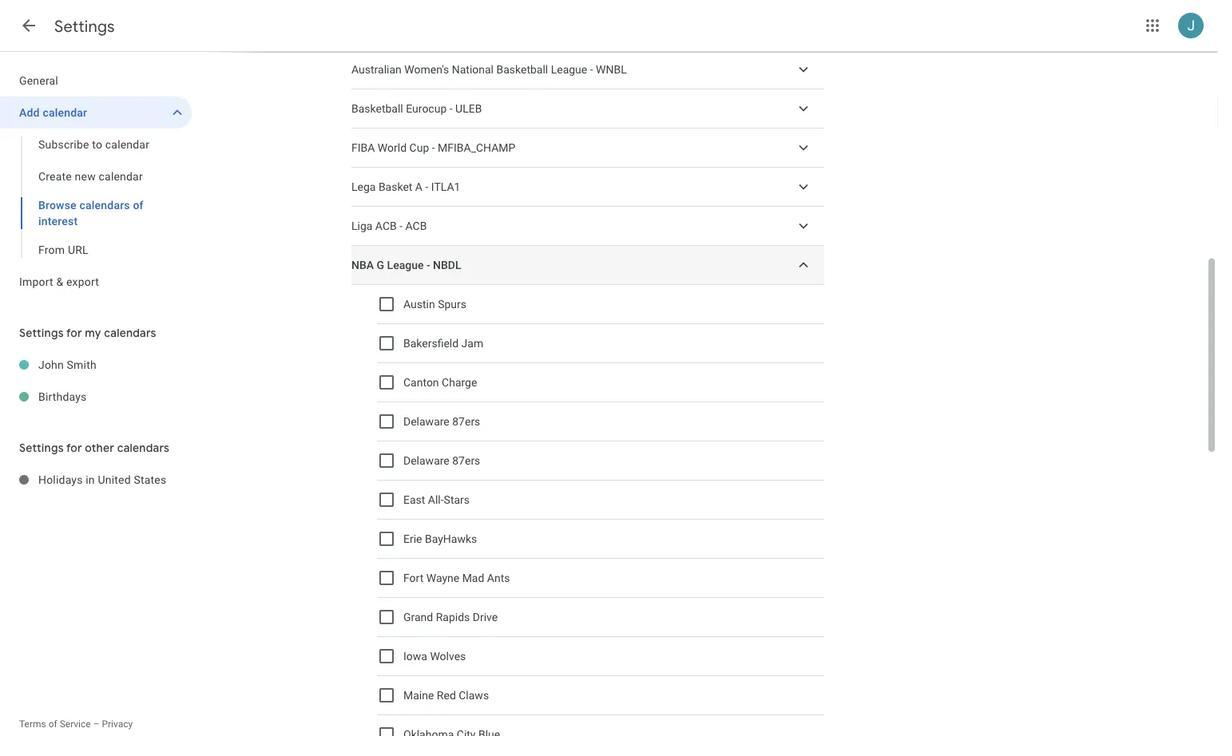 Task type: describe. For each thing, give the bounding box(es) containing it.
subscribe
[[38, 138, 89, 151]]

ants
[[487, 572, 510, 585]]

nba g league - nbdl
[[351, 259, 461, 272]]

states
[[134, 473, 166, 486]]

fort
[[403, 572, 424, 585]]

- inside basketball eurocup - uleb tree item
[[450, 102, 453, 115]]

calendar inside tree item
[[43, 106, 87, 119]]

add
[[19, 106, 40, 119]]

holidays in united states
[[38, 473, 166, 486]]

jam
[[461, 337, 483, 350]]

fort wayne mad ants
[[403, 572, 510, 585]]

grand
[[403, 611, 433, 624]]

iowa
[[403, 650, 427, 663]]

settings for settings
[[54, 16, 115, 36]]

holidays
[[38, 473, 83, 486]]

eurocup
[[406, 102, 447, 115]]

nba g league - nbdl tree item
[[351, 246, 824, 285]]

mfiba_champ
[[438, 141, 516, 154]]

australian women's national basketball league - wnbl tree item
[[351, 50, 824, 89]]

privacy link
[[102, 719, 133, 730]]

url
[[68, 243, 88, 256]]

stars
[[444, 493, 470, 507]]

0 vertical spatial basketball
[[496, 63, 548, 76]]

- inside australian women's national basketball league - wnbl tree item
[[590, 63, 593, 76]]

red
[[437, 689, 456, 702]]

bayhawks
[[425, 533, 477, 546]]

john
[[38, 358, 64, 371]]

go back image
[[19, 16, 38, 35]]

other
[[85, 441, 114, 455]]

world
[[378, 141, 407, 154]]

from url
[[38, 243, 88, 256]]

- inside lega basket a - itla1 tree item
[[425, 180, 428, 194]]

new
[[75, 170, 96, 183]]

john smith tree item
[[0, 349, 192, 381]]

fiba world cup - mfiba_champ
[[351, 141, 516, 154]]

group containing subscribe to calendar
[[0, 129, 192, 266]]

terms of service – privacy
[[19, 719, 133, 730]]

lega basket a - itla1 tree item
[[351, 168, 824, 207]]

1 delaware 87ers from the top
[[403, 415, 480, 428]]

drive
[[473, 611, 498, 624]]

holidays in united states link
[[38, 464, 192, 496]]

browse
[[38, 198, 77, 212]]

1 vertical spatial league
[[387, 259, 424, 272]]

add calendar
[[19, 106, 87, 119]]

fiba world cup - mfiba_champ tree item
[[351, 129, 824, 168]]

- inside nba g league - nbdl tree item
[[427, 259, 430, 272]]

united
[[98, 473, 131, 486]]

calendars for my
[[104, 326, 156, 340]]

g
[[377, 259, 384, 272]]

grand rapids drive
[[403, 611, 498, 624]]

2 87ers from the top
[[452, 454, 480, 467]]

terms
[[19, 719, 46, 730]]

charge
[[442, 376, 477, 389]]

nbdl
[[433, 259, 461, 272]]

calendar for subscribe to calendar
[[105, 138, 149, 151]]

bakersfield jam
[[403, 337, 483, 350]]

calendar for create new calendar
[[99, 170, 143, 183]]

lega
[[351, 180, 376, 194]]

2 acb from the left
[[405, 219, 427, 233]]

nba
[[351, 259, 374, 272]]

settings for other calendars
[[19, 441, 169, 455]]

smith
[[67, 358, 97, 371]]

holidays in united states tree item
[[0, 464, 192, 496]]

liga acb - acb
[[351, 219, 427, 233]]

for for other
[[66, 441, 82, 455]]

cup
[[409, 141, 429, 154]]

import & export
[[19, 275, 99, 288]]

interest
[[38, 214, 78, 228]]

basketball eurocup - uleb tree item
[[351, 89, 824, 129]]

basket
[[379, 180, 412, 194]]

austin
[[403, 298, 435, 311]]

in
[[86, 473, 95, 486]]

liga acb - acb tree item
[[351, 207, 824, 246]]

john smith
[[38, 358, 97, 371]]

of inside browse calendars of interest
[[133, 198, 144, 212]]

a
[[415, 180, 423, 194]]

subscribe to calendar
[[38, 138, 149, 151]]

settings heading
[[54, 16, 115, 36]]

import
[[19, 275, 53, 288]]

wolves
[[430, 650, 466, 663]]

export
[[66, 275, 99, 288]]



Task type: locate. For each thing, give the bounding box(es) containing it.
1 for from the top
[[66, 326, 82, 340]]

league left wnbl
[[551, 63, 587, 76]]

–
[[93, 719, 99, 730]]

lega basket a - itla1
[[351, 180, 460, 194]]

maine
[[403, 689, 434, 702]]

bakersfield
[[403, 337, 459, 350]]

- inside fiba world cup - mfiba_champ 'tree item'
[[432, 141, 435, 154]]

1 vertical spatial 87ers
[[452, 454, 480, 467]]

1 vertical spatial for
[[66, 441, 82, 455]]

basketball right national
[[496, 63, 548, 76]]

service
[[60, 719, 91, 730]]

1 vertical spatial basketball
[[351, 102, 403, 115]]

0 horizontal spatial of
[[48, 719, 57, 730]]

create
[[38, 170, 72, 183]]

east
[[403, 493, 425, 507]]

-
[[590, 63, 593, 76], [450, 102, 453, 115], [432, 141, 435, 154], [425, 180, 428, 194], [400, 219, 403, 233], [427, 259, 430, 272]]

delaware down canton on the left bottom of page
[[403, 415, 450, 428]]

east all-stars
[[403, 493, 470, 507]]

settings up john
[[19, 326, 64, 340]]

2 vertical spatial settings
[[19, 441, 64, 455]]

from
[[38, 243, 65, 256]]

1 87ers from the top
[[452, 415, 480, 428]]

claws
[[459, 689, 489, 702]]

delaware up all-
[[403, 454, 450, 467]]

calendar right new
[[99, 170, 143, 183]]

0 horizontal spatial league
[[387, 259, 424, 272]]

calendars for other
[[117, 441, 169, 455]]

delaware 87ers down canton charge
[[403, 415, 480, 428]]

canton charge
[[403, 376, 477, 389]]

austin spurs
[[403, 298, 466, 311]]

to
[[92, 138, 102, 151]]

0 vertical spatial 87ers
[[452, 415, 480, 428]]

- right cup
[[432, 141, 435, 154]]

- left the 'uleb'
[[450, 102, 453, 115]]

settings up holidays
[[19, 441, 64, 455]]

add calendar tree item
[[0, 97, 192, 129]]

1 vertical spatial settings
[[19, 326, 64, 340]]

- inside the liga acb - acb 'tree item'
[[400, 219, 403, 233]]

settings for settings for other calendars
[[19, 441, 64, 455]]

0 horizontal spatial basketball
[[351, 102, 403, 115]]

2 delaware from the top
[[403, 454, 450, 467]]

uleb
[[455, 102, 482, 115]]

tree
[[0, 65, 192, 298]]

rapids
[[436, 611, 470, 624]]

calendar right to
[[105, 138, 149, 151]]

1 acb from the left
[[375, 219, 397, 233]]

87ers up stars
[[452, 454, 480, 467]]

settings
[[54, 16, 115, 36], [19, 326, 64, 340], [19, 441, 64, 455]]

calendars up the states
[[117, 441, 169, 455]]

australian women's national basketball league - wnbl
[[351, 63, 627, 76]]

0 vertical spatial calendars
[[79, 198, 130, 212]]

1 delaware from the top
[[403, 415, 450, 428]]

1 vertical spatial calendar
[[105, 138, 149, 151]]

2 vertical spatial calendars
[[117, 441, 169, 455]]

1 vertical spatial delaware 87ers
[[403, 454, 480, 467]]

my
[[85, 326, 101, 340]]

- left wnbl
[[590, 63, 593, 76]]

for left my
[[66, 326, 82, 340]]

calendars
[[79, 198, 130, 212], [104, 326, 156, 340], [117, 441, 169, 455]]

calendars inside browse calendars of interest
[[79, 198, 130, 212]]

of right terms
[[48, 719, 57, 730]]

0 vertical spatial for
[[66, 326, 82, 340]]

1 vertical spatial delaware
[[403, 454, 450, 467]]

2 vertical spatial calendar
[[99, 170, 143, 183]]

&
[[56, 275, 63, 288]]

delaware
[[403, 415, 450, 428], [403, 454, 450, 467]]

settings right go back image
[[54, 16, 115, 36]]

birthdays link
[[38, 381, 192, 413]]

acb right the liga
[[375, 219, 397, 233]]

settings for settings for my calendars
[[19, 326, 64, 340]]

spurs
[[438, 298, 466, 311]]

for
[[66, 326, 82, 340], [66, 441, 82, 455]]

1 horizontal spatial basketball
[[496, 63, 548, 76]]

calendars right my
[[104, 326, 156, 340]]

birthdays
[[38, 390, 87, 403]]

national
[[452, 63, 494, 76]]

1 horizontal spatial of
[[133, 198, 144, 212]]

create new calendar
[[38, 170, 143, 183]]

erie
[[403, 533, 422, 546]]

wnbl
[[596, 63, 627, 76]]

maine red claws
[[403, 689, 489, 702]]

mad
[[462, 572, 484, 585]]

1 vertical spatial calendars
[[104, 326, 156, 340]]

for left other
[[66, 441, 82, 455]]

group
[[0, 129, 192, 266]]

0 vertical spatial delaware
[[403, 415, 450, 428]]

basketball
[[496, 63, 548, 76], [351, 102, 403, 115]]

0 horizontal spatial acb
[[375, 219, 397, 233]]

1 vertical spatial of
[[48, 719, 57, 730]]

all-
[[428, 493, 444, 507]]

liga
[[351, 219, 373, 233]]

itla1
[[431, 180, 460, 194]]

0 vertical spatial calendar
[[43, 106, 87, 119]]

2 delaware 87ers from the top
[[403, 454, 480, 467]]

87ers
[[452, 415, 480, 428], [452, 454, 480, 467]]

- right the liga
[[400, 219, 403, 233]]

wayne
[[426, 572, 459, 585]]

basketball down australian
[[351, 102, 403, 115]]

calendar
[[43, 106, 87, 119], [105, 138, 149, 151], [99, 170, 143, 183]]

general
[[19, 74, 58, 87]]

league
[[551, 63, 587, 76], [387, 259, 424, 272]]

for for my
[[66, 326, 82, 340]]

settings for my calendars
[[19, 326, 156, 340]]

tree containing general
[[0, 65, 192, 298]]

- right a
[[425, 180, 428, 194]]

birthdays tree item
[[0, 381, 192, 413]]

iowa wolves
[[403, 650, 466, 663]]

- left nbdl at the top left
[[427, 259, 430, 272]]

australian
[[351, 63, 402, 76]]

0 vertical spatial of
[[133, 198, 144, 212]]

acb down a
[[405, 219, 427, 233]]

women's
[[404, 63, 449, 76]]

of
[[133, 198, 144, 212], [48, 719, 57, 730]]

1 horizontal spatial league
[[551, 63, 587, 76]]

browse calendars of interest
[[38, 198, 144, 228]]

87ers down charge
[[452, 415, 480, 428]]

canton
[[403, 376, 439, 389]]

delaware 87ers up east all-stars
[[403, 454, 480, 467]]

of down create new calendar
[[133, 198, 144, 212]]

fiba
[[351, 141, 375, 154]]

privacy
[[102, 719, 133, 730]]

erie bayhawks
[[403, 533, 477, 546]]

1 horizontal spatial acb
[[405, 219, 427, 233]]

0 vertical spatial league
[[551, 63, 587, 76]]

terms of service link
[[19, 719, 91, 730]]

league right g
[[387, 259, 424, 272]]

calendar up subscribe
[[43, 106, 87, 119]]

0 vertical spatial delaware 87ers
[[403, 415, 480, 428]]

basketball eurocup - uleb
[[351, 102, 482, 115]]

0 vertical spatial settings
[[54, 16, 115, 36]]

2 for from the top
[[66, 441, 82, 455]]

delaware 87ers
[[403, 415, 480, 428], [403, 454, 480, 467]]

calendars down create new calendar
[[79, 198, 130, 212]]

settings for my calendars tree
[[0, 349, 192, 413]]

acb
[[375, 219, 397, 233], [405, 219, 427, 233]]



Task type: vqa. For each thing, say whether or not it's contained in the screenshot.
Location
no



